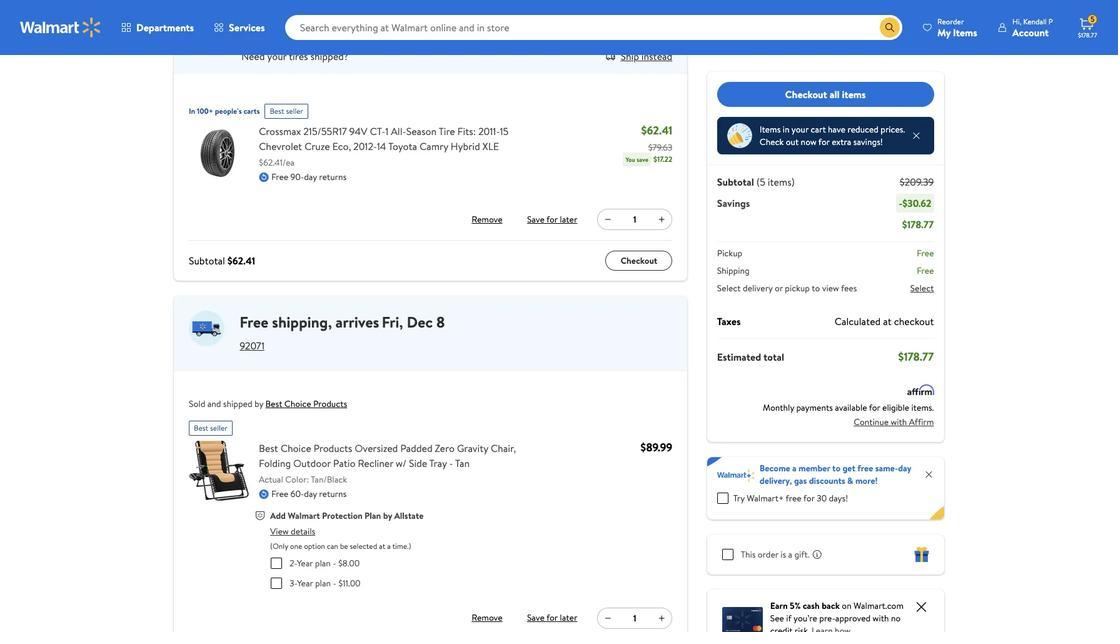 Task type: vqa. For each thing, say whether or not it's contained in the screenshot.
(pay at the top left
yes



Task type: describe. For each thing, give the bounding box(es) containing it.
total
[[764, 350, 785, 364]]

fees
[[842, 282, 857, 295]]

- inside 'best choice products oversized padded zero gravity chair, folding outdoor patio recliner w/ side tray - tan actual color: tan/black'
[[449, 457, 453, 470]]

94v
[[349, 124, 368, 138]]

0 vertical spatial $178.77
[[1078, 31, 1098, 39]]

15
[[500, 124, 509, 138]]

or
[[775, 282, 783, 295]]

in
[[189, 106, 195, 116]]

tray
[[429, 457, 447, 470]]

walmart image
[[20, 18, 101, 38]]

gift.
[[795, 549, 810, 561]]

90-
[[291, 171, 304, 183]]

- left $8.00
[[333, 557, 336, 569]]

save for decrease quantity crossmax 215/55r17 94v ct-1 all-season tire fits: 2011-15 chevrolet cruze eco, 2012-14 toyota camry hybrid xle, current quantity 1 icon's remove button
[[527, 213, 545, 226]]

tires
[[289, 49, 308, 63]]

kendall
[[1024, 16, 1047, 27]]

2-year plan - $8.00
[[290, 557, 360, 569]]

p
[[1049, 16, 1053, 27]]

for left decrease quantity crossmax 215/55r17 94v ct-1 all-season tire fits: 2011-15 chevrolet cruze eco, 2012-14 toyota camry hybrid xle, current quantity 1 icon
[[547, 213, 558, 226]]

$209.39
[[900, 175, 934, 189]]

sold and shipped by best choice products
[[189, 398, 347, 410]]

chair,
[[491, 442, 516, 455]]

close walmart plus section image
[[924, 470, 934, 480]]

in
[[783, 123, 790, 136]]

decrease quantity crossmax 215/55r17 94v ct-1 all-season tire fits: 2011-15 chevrolet cruze eco, 2012-14 toyota camry hybrid xle, current quantity 1 image
[[603, 215, 613, 225]]

gravity
[[457, 442, 488, 455]]

$62.41 inside $62.41 $79.63 you save $17.22
[[641, 123, 673, 138]]

select delivery or pickup to view fees
[[718, 282, 857, 295]]

0 vertical spatial to
[[812, 282, 821, 295]]

save for later for decrease quantity crossmax 215/55r17 94v ct-1 all-season tire fits: 2011-15 chevrolet cruze eco, 2012-14 toyota camry hybrid xle, current quantity 1 icon's remove button
[[527, 213, 578, 226]]

items
[[842, 87, 866, 101]]

option
[[304, 541, 325, 551]]

best up the crossmax
[[270, 106, 284, 116]]

banner containing become a member to get free same-day delivery, gas discounts & more!
[[708, 457, 944, 520]]

learn more about gifting image
[[813, 550, 823, 560]]

pickup
[[786, 282, 810, 295]]

ship
[[621, 49, 639, 63]]

a inside 'view details (only one option can be selected at a time.)'
[[387, 541, 391, 551]]

at left checkout
[[884, 315, 892, 328]]

camry
[[420, 139, 448, 153]]

This order is a gift. checkbox
[[723, 549, 734, 560]]

a right is
[[789, 549, 793, 561]]

best right shipped
[[265, 398, 282, 410]]

discounts
[[809, 475, 846, 487]]

items.
[[912, 402, 934, 414]]

no
[[892, 612, 901, 625]]

30
[[817, 492, 827, 505]]

oversized
[[355, 442, 398, 455]]

reduced
[[848, 123, 879, 136]]

fri,
[[382, 311, 403, 333]]

$62.41/ea
[[259, 156, 295, 169]]

0 vertical spatial best seller alert
[[265, 99, 309, 119]]

in 100+ people's carts
[[189, 106, 260, 116]]

search icon image
[[885, 23, 895, 33]]

fulfillment logo image
[[189, 311, 225, 347]]

shipping
[[718, 265, 750, 277]]

view
[[823, 282, 840, 295]]

3-
[[290, 577, 297, 590]]

tan/black
[[311, 473, 347, 486]]

to inside the become a member to get free same-day delivery, gas discounts & more!
[[833, 462, 841, 475]]

subtotal for subtotal $62.41
[[189, 254, 225, 268]]

approved
[[836, 612, 871, 625]]

increase quantity best choice products oversized padded zero gravity chair, folding outdoor patio recliner w/ side tray - tan, current quantity 1 image
[[657, 613, 667, 623]]

day for best choice products oversized padded zero gravity chair, folding outdoor patio recliner w/ side tray - tan
[[304, 488, 317, 500]]

plan for $8.00
[[315, 557, 331, 569]]

2-
[[290, 557, 297, 569]]

3-year plan - $11.00
[[290, 577, 361, 590]]

outdoor
[[293, 457, 331, 470]]

decrease quantity best choice products oversized padded zero gravity chair, folding outdoor patio recliner w/ side tray - tan, current quantity 1 image
[[603, 613, 613, 623]]

increase quantity crossmax 215/55r17 94v ct-1 all-season tire fits: 2011-15 chevrolet cruze eco, 2012-14 toyota camry hybrid xle, current quantity 1 image
[[657, 215, 667, 225]]

payments
[[797, 402, 833, 414]]

with inside earn 5% cash back on walmart.com see if you're pre-approved with no credit risk.
[[873, 612, 889, 625]]

at right the (pay
[[386, 11, 395, 25]]

checkout for checkout
[[621, 255, 658, 267]]

store)
[[397, 11, 423, 25]]

continue
[[854, 416, 889, 428]]

subtotal for subtotal (5 items)
[[718, 175, 755, 189]]

xle
[[483, 139, 499, 153]]

$17.22
[[654, 154, 673, 165]]

dismiss capital one banner image
[[914, 600, 929, 615]]

estimated total
[[718, 350, 785, 364]]

92071
[[240, 339, 265, 353]]

pickup
[[718, 247, 743, 260]]

remove button for decrease quantity crossmax 215/55r17 94v ct-1 all-season tire fits: 2011-15 chevrolet cruze eco, 2012-14 toyota camry hybrid xle, current quantity 1 icon
[[467, 210, 507, 230]]

1 for remove button related to decrease quantity best choice products oversized padded zero gravity chair, folding outdoor patio recliner w/ side tray - tan, current quantity 1 image
[[634, 612, 637, 625]]

215/55r17
[[304, 124, 347, 138]]

season
[[406, 124, 437, 138]]

starting
[[268, 11, 302, 25]]

$11.00
[[339, 577, 361, 590]]

free shipping, arrives fri, dec 8 92071 element
[[174, 296, 688, 361]]

for inside monthly payments available for eligible items. continue with affirm
[[870, 402, 881, 414]]

crossmax 215/55r17 94v ct-1 all-season tire fits: 2011-15 chevrolet cruze eco, 2012-14 toyota camry hybrid xle $62.41/ea
[[259, 124, 509, 169]]

capital one credit card image
[[723, 605, 763, 632]]

best inside 'best choice products oversized padded zero gravity chair, folding outdoor patio recliner w/ side tray - tan actual color: tan/black'
[[259, 442, 278, 455]]

$79.63
[[648, 141, 673, 154]]

if
[[787, 612, 792, 625]]

1 horizontal spatial by
[[383, 510, 392, 522]]

0 vertical spatial choice
[[284, 398, 311, 410]]

protection
[[322, 510, 363, 522]]

save for remove button related to decrease quantity best choice products oversized padded zero gravity chair, folding outdoor patio recliner w/ side tray - tan, current quantity 1 image
[[527, 612, 545, 625]]

$30.62
[[903, 196, 932, 210]]

walmart plus image
[[718, 470, 755, 482]]

order
[[758, 549, 779, 561]]

at inside 'view details (only one option can be selected at a time.)'
[[379, 541, 385, 551]]

shipping
[[272, 311, 328, 333]]

items inside items in your cart have reduced prices. check out now for extra savings!
[[760, 123, 781, 136]]

5 $178.77
[[1078, 14, 1098, 39]]

earn
[[771, 600, 788, 612]]

become a member to get free same-day delivery, gas discounts & more!
[[760, 462, 912, 487]]

seller for the best seller alert to the top
[[286, 106, 304, 116]]

remove for decrease quantity crossmax 215/55r17 94v ct-1 all-season tire fits: 2011-15 chevrolet cruze eco, 2012-14 toyota camry hybrid xle, current quantity 1 icon
[[472, 213, 503, 226]]

free for 60-
[[271, 488, 288, 500]]

pre-
[[820, 612, 836, 625]]

14
[[377, 139, 386, 153]]

your inside items in your cart have reduced prices. check out now for extra savings!
[[792, 123, 809, 136]]

is
[[781, 549, 787, 561]]

available
[[835, 402, 868, 414]]

save for later button for decrease quantity crossmax 215/55r17 94v ct-1 all-season tire fits: 2011-15 chevrolet cruze eco, 2012-14 toyota camry hybrid xle, current quantity 1 icon's remove button
[[525, 210, 580, 230]]

best choice products link
[[265, 398, 347, 410]]

checkout all items
[[786, 87, 866, 101]]

products inside 'best choice products oversized padded zero gravity chair, folding outdoor patio recliner w/ side tray - tan actual color: tan/black'
[[314, 442, 352, 455]]

for left decrease quantity best choice products oversized padded zero gravity chair, folding outdoor patio recliner w/ side tray - tan, current quantity 1 image
[[547, 612, 558, 625]]

a inside the become a member to get free same-day delivery, gas discounts & more!
[[793, 462, 797, 475]]

need your tires shipped?
[[241, 49, 349, 63]]

gifting image
[[914, 547, 929, 562]]

0 horizontal spatial best seller alert
[[189, 416, 233, 436]]

later for decrease quantity crossmax 215/55r17 94v ct-1 all-season tire fits: 2011-15 chevrolet cruze eco, 2012-14 toyota camry hybrid xle, current quantity 1 icon
[[560, 213, 578, 226]]

starting at $18 per tire (pay at store)
[[268, 11, 423, 25]]

at left $18
[[305, 11, 313, 25]]

for inside items in your cart have reduced prices. check out now for extra savings!
[[819, 136, 830, 148]]

services button
[[204, 13, 275, 43]]

best choice products oversized padded zero gravity chair, folding outdoor patio recliner w/ side tray - tan, with add-on services, actual color: tan/black, 1 in cart image
[[189, 441, 249, 501]]

best down sold
[[194, 423, 208, 433]]

1 for decrease quantity crossmax 215/55r17 94v ct-1 all-season tire fits: 2011-15 chevrolet cruze eco, 2012-14 toyota camry hybrid xle, current quantity 1 icon's remove button
[[634, 213, 637, 226]]



Task type: locate. For each thing, give the bounding box(es) containing it.
seller up the crossmax
[[286, 106, 304, 116]]

1 vertical spatial with
[[873, 612, 889, 625]]

eligible
[[883, 402, 910, 414]]

seller
[[286, 106, 304, 116], [210, 423, 228, 433]]

crossmax 215/55r17 94v ct-1 all-season tire fits: 2011-15 chevrolet cruze eco, 2012-14 toyota camry hybrid xle link
[[259, 124, 520, 154]]

best seller alert down and
[[189, 416, 233, 436]]

to left get
[[833, 462, 841, 475]]

a left "time.)"
[[387, 541, 391, 551]]

2 save for later from the top
[[527, 612, 578, 625]]

returns down tan/black
[[319, 488, 347, 500]]

1 returns from the top
[[319, 171, 347, 183]]

0 vertical spatial later
[[560, 213, 578, 226]]

1 vertical spatial best seller alert
[[189, 416, 233, 436]]

1 vertical spatial $62.41
[[227, 254, 255, 268]]

5
[[1091, 14, 1095, 25]]

0 vertical spatial year
[[297, 557, 313, 569]]

taxes
[[718, 315, 741, 328]]

save for later button left decrease quantity best choice products oversized padded zero gravity chair, folding outdoor patio recliner w/ side tray - tan, current quantity 1 image
[[525, 608, 580, 628]]

- down $209.39
[[899, 196, 903, 210]]

at right selected
[[379, 541, 385, 551]]

1 vertical spatial by
[[383, 510, 392, 522]]

1 vertical spatial best seller
[[194, 423, 228, 433]]

best seller for the best seller alert to the top
[[270, 106, 304, 116]]

save for later for remove button related to decrease quantity best choice products oversized padded zero gravity chair, folding outdoor patio recliner w/ side tray - tan, current quantity 1 image
[[527, 612, 578, 625]]

free inside the become a member to get free same-day delivery, gas discounts & more!
[[858, 462, 874, 475]]

check
[[760, 136, 784, 148]]

0 horizontal spatial seller
[[210, 423, 228, 433]]

cart
[[811, 123, 826, 136]]

0 vertical spatial remove button
[[467, 210, 507, 230]]

1 vertical spatial your
[[792, 123, 809, 136]]

need
[[241, 49, 265, 63]]

day down color:
[[304, 488, 317, 500]]

1 remove from the top
[[472, 213, 503, 226]]

0 horizontal spatial your
[[267, 49, 287, 63]]

try
[[734, 492, 745, 505]]

1 save for later from the top
[[527, 213, 578, 226]]

subtotal (5 items)
[[718, 175, 795, 189]]

1 vertical spatial remove button
[[467, 608, 507, 628]]

selected
[[350, 541, 377, 551]]

with down eligible
[[891, 416, 908, 428]]

0 vertical spatial by
[[255, 398, 263, 410]]

1 year from the top
[[297, 557, 313, 569]]

0 vertical spatial best seller
[[270, 106, 304, 116]]

more!
[[856, 475, 878, 487]]

1 horizontal spatial select
[[911, 282, 934, 295]]

calculated
[[835, 315, 881, 328]]

year down 2-year plan - $8.00 at the bottom of the page
[[297, 577, 313, 590]]

items in your cart have reduced prices. check out now for extra savings!
[[760, 123, 906, 148]]

remove for decrease quantity best choice products oversized padded zero gravity chair, folding outdoor patio recliner w/ side tray - tan, current quantity 1 image
[[472, 612, 503, 625]]

items inside the reorder my items
[[953, 25, 978, 39]]

for right now
[[819, 136, 830, 148]]

1 vertical spatial free
[[786, 492, 802, 505]]

2-Year plan - $8.00 checkbox
[[271, 558, 282, 569]]

select up checkout
[[911, 282, 934, 295]]

save for later left decrease quantity best choice products oversized padded zero gravity chair, folding outdoor patio recliner w/ side tray - tan, current quantity 1 image
[[527, 612, 578, 625]]

ship instead button
[[621, 49, 673, 63]]

1 vertical spatial day
[[899, 462, 912, 475]]

returns for recliner
[[319, 488, 347, 500]]

1 vertical spatial checkout
[[621, 255, 658, 267]]

seller for leftmost the best seller alert
[[210, 423, 228, 433]]

0 vertical spatial save for later
[[527, 213, 578, 226]]

earn 5% cash back on walmart.com see if you're pre-approved with no credit risk.
[[771, 600, 904, 632]]

add
[[270, 510, 286, 522]]

delivery
[[743, 282, 773, 295]]

subtotal $62.41
[[189, 254, 255, 268]]

1 vertical spatial items
[[760, 123, 781, 136]]

for left 30
[[804, 492, 815, 505]]

Walmart Site-Wide search field
[[285, 15, 903, 40]]

select for select button
[[911, 282, 934, 295]]

0 vertical spatial your
[[267, 49, 287, 63]]

checkout left all
[[786, 87, 828, 101]]

0 vertical spatial items
[[953, 25, 978, 39]]

0 vertical spatial with
[[891, 416, 908, 428]]

save for later button for remove button related to decrease quantity best choice products oversized padded zero gravity chair, folding outdoor patio recliner w/ side tray - tan, current quantity 1 image
[[525, 608, 580, 628]]

select down the shipping
[[718, 282, 741, 295]]

choice up 'outdoor'
[[281, 442, 311, 455]]

0 vertical spatial $62.41
[[641, 123, 673, 138]]

seller down and
[[210, 423, 228, 433]]

0 vertical spatial 1
[[385, 124, 389, 138]]

tire
[[348, 11, 363, 25]]

1 horizontal spatial your
[[792, 123, 809, 136]]

save for later left decrease quantity crossmax 215/55r17 94v ct-1 all-season tire fits: 2011-15 chevrolet cruze eco, 2012-14 toyota camry hybrid xle, current quantity 1 icon
[[527, 213, 578, 226]]

1 remove button from the top
[[467, 210, 507, 230]]

1 vertical spatial $178.77
[[903, 218, 934, 231]]

1 save for later button from the top
[[525, 210, 580, 230]]

choice inside 'best choice products oversized padded zero gravity chair, folding outdoor patio recliner w/ side tray - tan actual color: tan/black'
[[281, 442, 311, 455]]

0 horizontal spatial by
[[255, 398, 263, 410]]

account
[[1013, 25, 1049, 39]]

- left tan
[[449, 457, 453, 470]]

0 horizontal spatial subtotal
[[189, 254, 225, 268]]

day for crossmax 215/55r17 94v ct-1 all-season tire fits: 2011-15 chevrolet cruze eco, 2012-14 toyota camry hybrid xle
[[304, 171, 317, 183]]

1 vertical spatial save for later
[[527, 612, 578, 625]]

year for 3-
[[297, 577, 313, 590]]

free down the gas
[[786, 492, 802, 505]]

by right shipped
[[255, 398, 263, 410]]

best choice products oversized padded zero gravity chair, folding outdoor patio recliner w/ side tray - tan link
[[259, 441, 520, 471]]

1 left 'increase quantity best choice products oversized padded zero gravity chair, folding outdoor patio recliner w/ side tray - tan, current quantity 1' icon
[[634, 612, 637, 625]]

crossmax 215/55r17 94v ct-1 all-season tire fits: 2011-15 chevrolet cruze eco, 2012-14 toyota camry hybrid xle, with add-on services, $62.41/ea, 1 in cart image
[[189, 124, 249, 184]]

2 returns from the top
[[319, 488, 347, 500]]

choice right shipped
[[284, 398, 311, 410]]

a right become
[[793, 462, 797, 475]]

for inside banner
[[804, 492, 815, 505]]

free for 90-
[[271, 171, 288, 183]]

to left view
[[812, 282, 821, 295]]

1 vertical spatial returns
[[319, 488, 347, 500]]

view
[[270, 525, 289, 538]]

plan down 2-year plan - $8.00 at the bottom of the page
[[315, 577, 331, 590]]

returns down eco,
[[319, 171, 347, 183]]

1 horizontal spatial free
[[858, 462, 874, 475]]

Try Walmart+ free for 30 days! checkbox
[[718, 493, 729, 504]]

$62.41
[[641, 123, 673, 138], [227, 254, 255, 268]]

1 vertical spatial 1
[[634, 213, 637, 226]]

your right in
[[792, 123, 809, 136]]

prices.
[[881, 123, 906, 136]]

0 vertical spatial day
[[304, 171, 317, 183]]

1 vertical spatial year
[[297, 577, 313, 590]]

reduced price image
[[728, 123, 753, 148]]

free for shipping
[[240, 311, 269, 333]]

save
[[637, 155, 649, 164]]

all-
[[391, 124, 406, 138]]

0 vertical spatial checkout
[[786, 87, 828, 101]]

0 vertical spatial subtotal
[[718, 175, 755, 189]]

1 horizontal spatial with
[[891, 416, 908, 428]]

0 vertical spatial plan
[[315, 557, 331, 569]]

walmart+
[[747, 492, 784, 505]]

1 select from the left
[[718, 282, 741, 295]]

save for later button left decrease quantity crossmax 215/55r17 94v ct-1 all-season tire fits: 2011-15 chevrolet cruze eco, 2012-14 toyota camry hybrid xle, current quantity 1 icon
[[525, 210, 580, 230]]

0 vertical spatial products
[[313, 398, 347, 410]]

1 vertical spatial remove
[[472, 612, 503, 625]]

2 select from the left
[[911, 282, 934, 295]]

you're
[[794, 612, 818, 625]]

padded
[[400, 442, 433, 455]]

eco,
[[332, 139, 351, 153]]

0 horizontal spatial to
[[812, 282, 821, 295]]

affirm image
[[908, 385, 934, 395]]

save
[[527, 213, 545, 226], [527, 612, 545, 625]]

2 plan from the top
[[315, 577, 331, 590]]

services
[[229, 21, 265, 34]]

$178.77 up affirm icon at the bottom
[[899, 349, 934, 365]]

free inside free shipping , arrives fri, dec 8 92071
[[240, 311, 269, 333]]

0 horizontal spatial $62.41
[[227, 254, 255, 268]]

can
[[327, 541, 338, 551]]

best seller up the crossmax
[[270, 106, 304, 116]]

in 100+ people's carts alert
[[189, 99, 260, 119]]

1 right decrease quantity crossmax 215/55r17 94v ct-1 all-season tire fits: 2011-15 chevrolet cruze eco, 2012-14 toyota camry hybrid xle, current quantity 1 icon
[[634, 213, 637, 226]]

your
[[267, 49, 287, 63], [792, 123, 809, 136]]

recliner
[[358, 457, 393, 470]]

this order is a gift.
[[741, 549, 810, 561]]

1 inside crossmax 215/55r17 94v ct-1 all-season tire fits: 2011-15 chevrolet cruze eco, 2012-14 toyota camry hybrid xle $62.41/ea
[[385, 124, 389, 138]]

1 vertical spatial later
[[560, 612, 578, 625]]

day down cruze
[[304, 171, 317, 183]]

$89.99
[[641, 440, 673, 455]]

,
[[328, 311, 332, 333]]

free right get
[[858, 462, 874, 475]]

be
[[340, 541, 348, 551]]

chevrolet
[[259, 139, 302, 153]]

checkout for checkout all items
[[786, 87, 828, 101]]

year for 2-
[[297, 557, 313, 569]]

items left in
[[760, 123, 781, 136]]

cash
[[803, 600, 820, 612]]

best up folding
[[259, 442, 278, 455]]

0 horizontal spatial best seller
[[194, 423, 228, 433]]

best seller alert
[[265, 99, 309, 119], [189, 416, 233, 436]]

remove button
[[467, 210, 507, 230], [467, 608, 507, 628]]

best seller for leftmost the best seller alert
[[194, 423, 228, 433]]

2 year from the top
[[297, 577, 313, 590]]

day inside the become a member to get free same-day delivery, gas discounts & more!
[[899, 462, 912, 475]]

1 vertical spatial choice
[[281, 442, 311, 455]]

2 remove from the top
[[472, 612, 503, 625]]

checkout all items button
[[718, 82, 934, 107]]

1 vertical spatial seller
[[210, 423, 228, 433]]

1 horizontal spatial to
[[833, 462, 841, 475]]

checkout inside button
[[621, 255, 658, 267]]

-$30.62
[[899, 196, 932, 210]]

for up continue
[[870, 402, 881, 414]]

remove button for decrease quantity best choice products oversized padded zero gravity chair, folding outdoor patio recliner w/ side tray - tan, current quantity 1 image
[[467, 608, 507, 628]]

per
[[332, 11, 346, 25]]

1 left the all-
[[385, 124, 389, 138]]

1 vertical spatial plan
[[315, 577, 331, 590]]

plan for $11.00
[[315, 577, 331, 590]]

your left 'tires' at the top
[[267, 49, 287, 63]]

$62.41 $79.63 you save $17.22
[[626, 123, 673, 165]]

banner
[[708, 457, 944, 520]]

with left 'no'
[[873, 612, 889, 625]]

0 horizontal spatial free
[[786, 492, 802, 505]]

1 horizontal spatial checkout
[[786, 87, 828, 101]]

with inside monthly payments available for eligible items. continue with affirm
[[891, 416, 908, 428]]

1 save from the top
[[527, 213, 545, 226]]

$178.77 down the $30.62
[[903, 218, 934, 231]]

later left decrease quantity crossmax 215/55r17 94v ct-1 all-season tire fits: 2011-15 chevrolet cruze eco, 2012-14 toyota camry hybrid xle, current quantity 1 icon
[[560, 213, 578, 226]]

checkout inside "button"
[[786, 87, 828, 101]]

2 later from the top
[[560, 612, 578, 625]]

2 vertical spatial $178.77
[[899, 349, 934, 365]]

1
[[385, 124, 389, 138], [634, 213, 637, 226], [634, 612, 637, 625]]

free
[[858, 462, 874, 475], [786, 492, 802, 505]]

1 vertical spatial to
[[833, 462, 841, 475]]

best seller alert up the crossmax
[[265, 99, 309, 119]]

all
[[830, 87, 840, 101]]

actual
[[259, 473, 283, 486]]

instead
[[642, 49, 673, 63]]

year down one at the left bottom of the page
[[297, 557, 313, 569]]

day left close walmart plus section icon
[[899, 462, 912, 475]]

(5
[[757, 175, 766, 189]]

1 horizontal spatial best seller alert
[[265, 99, 309, 119]]

1 vertical spatial subtotal
[[189, 254, 225, 268]]

reorder my items
[[938, 16, 978, 39]]

2 remove button from the top
[[467, 608, 507, 628]]

0 horizontal spatial with
[[873, 612, 889, 625]]

$178.77 down 5
[[1078, 31, 1098, 39]]

1 horizontal spatial $62.41
[[641, 123, 673, 138]]

my
[[938, 25, 951, 39]]

0 vertical spatial seller
[[286, 106, 304, 116]]

0 vertical spatial returns
[[319, 171, 347, 183]]

returns for chevrolet
[[319, 171, 347, 183]]

credit
[[771, 625, 793, 632]]

2 save from the top
[[527, 612, 545, 625]]

hi,
[[1013, 16, 1022, 27]]

$8.00
[[338, 557, 360, 569]]

1 horizontal spatial items
[[953, 25, 978, 39]]

ct-
[[370, 124, 385, 138]]

remove
[[472, 213, 503, 226], [472, 612, 503, 625]]

later for decrease quantity best choice products oversized padded zero gravity chair, folding outdoor patio recliner w/ side tray - tan, current quantity 1 image
[[560, 612, 578, 625]]

1 plan from the top
[[315, 557, 331, 569]]

0 vertical spatial save for later button
[[525, 210, 580, 230]]

reorder
[[938, 16, 964, 27]]

plan down option
[[315, 557, 331, 569]]

best choice products oversized padded zero gravity chair, folding outdoor patio recliner w/ side tray - tan actual color: tan/black
[[259, 442, 516, 486]]

people's
[[215, 106, 242, 116]]

1 later from the top
[[560, 213, 578, 226]]

Search search field
[[285, 15, 903, 40]]

this
[[741, 549, 756, 561]]

1 vertical spatial products
[[314, 442, 352, 455]]

w/
[[396, 457, 407, 470]]

items right my
[[953, 25, 978, 39]]

become
[[760, 462, 791, 475]]

day
[[304, 171, 317, 183], [899, 462, 912, 475], [304, 488, 317, 500]]

1 horizontal spatial seller
[[286, 106, 304, 116]]

1 horizontal spatial best seller
[[270, 106, 304, 116]]

dec
[[407, 311, 433, 333]]

affirm
[[910, 416, 934, 428]]

0 horizontal spatial items
[[760, 123, 781, 136]]

0 horizontal spatial checkout
[[621, 255, 658, 267]]

0 vertical spatial save
[[527, 213, 545, 226]]

2 save for later button from the top
[[525, 608, 580, 628]]

close nudge image
[[912, 131, 922, 141]]

1 vertical spatial save for later button
[[525, 608, 580, 628]]

try walmart+ free for 30 days!
[[734, 492, 849, 505]]

select for select delivery or pickup to view fees
[[718, 282, 741, 295]]

toyota
[[388, 139, 417, 153]]

3-Year plan - $11.00 checkbox
[[271, 578, 282, 589]]

by right plan
[[383, 510, 392, 522]]

0 vertical spatial remove
[[472, 213, 503, 226]]

by
[[255, 398, 263, 410], [383, 510, 392, 522]]

best seller down and
[[194, 423, 228, 433]]

- left "$11.00"
[[333, 577, 336, 590]]

2 vertical spatial day
[[304, 488, 317, 500]]

0 vertical spatial free
[[858, 462, 874, 475]]

1 horizontal spatial subtotal
[[718, 175, 755, 189]]

get
[[843, 462, 856, 475]]

60-
[[291, 488, 304, 500]]

0 horizontal spatial select
[[718, 282, 741, 295]]

free 90-day returns
[[271, 171, 347, 183]]

2 vertical spatial 1
[[634, 612, 637, 625]]

year
[[297, 557, 313, 569], [297, 577, 313, 590]]

checkout down increase quantity crossmax 215/55r17 94v ct-1 all-season tire fits: 2011-15 chevrolet cruze eco, 2012-14 toyota camry hybrid xle, current quantity 1 image
[[621, 255, 658, 267]]

later left decrease quantity best choice products oversized padded zero gravity chair, folding outdoor patio recliner w/ side tray - tan, current quantity 1 image
[[560, 612, 578, 625]]

1 vertical spatial save
[[527, 612, 545, 625]]

savings!
[[854, 136, 883, 148]]



